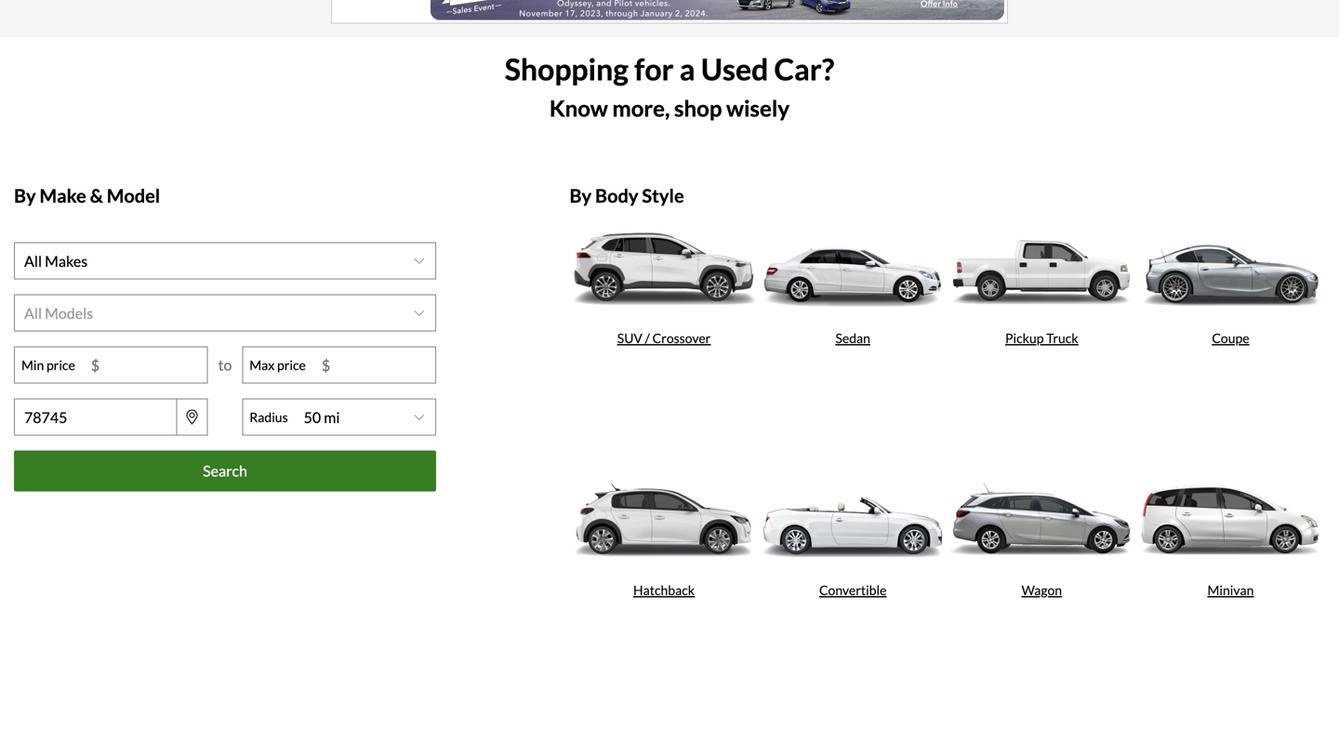 Task type: vqa. For each thing, say whether or not it's contained in the screenshot.
Pickup Truck Body Style image
yes



Task type: describe. For each thing, give the bounding box(es) containing it.
hatchback
[[633, 582, 695, 598]]

style
[[642, 185, 684, 207]]

suv / crossover body style image
[[570, 215, 759, 321]]

crossover
[[653, 330, 711, 346]]

body
[[595, 185, 639, 207]]

Min price number field
[[82, 348, 207, 383]]

pickup truck link
[[948, 215, 1136, 467]]

suv
[[617, 330, 643, 346]]

coupe link
[[1136, 215, 1325, 467]]

min
[[21, 357, 44, 373]]

min price
[[21, 357, 75, 373]]

price for max price
[[277, 357, 306, 373]]

sedan
[[836, 330, 870, 346]]

by for by body style
[[570, 185, 592, 207]]

make
[[40, 185, 86, 207]]

wisely
[[726, 95, 790, 121]]

pickup
[[1005, 330, 1044, 346]]

convertible body style image
[[759, 467, 948, 573]]

hatchback link
[[570, 467, 759, 719]]

wagon
[[1022, 582, 1062, 598]]

more,
[[612, 95, 670, 121]]

to
[[218, 356, 232, 374]]

by for by make & model
[[14, 185, 36, 207]]

chevron down image
[[414, 308, 424, 319]]

used
[[701, 51, 769, 87]]

by body style
[[570, 185, 684, 207]]

coupe body style image
[[1136, 215, 1325, 321]]

max
[[250, 357, 275, 373]]

convertible link
[[759, 467, 948, 719]]

wagon link
[[948, 467, 1136, 719]]

sedan link
[[759, 215, 948, 467]]

hatchback body style image
[[570, 467, 759, 573]]

a
[[680, 51, 695, 87]]

minivan
[[1208, 582, 1254, 598]]

max price
[[250, 357, 306, 373]]

price for min price
[[46, 357, 75, 373]]

suv / crossover
[[617, 330, 711, 346]]

radius
[[250, 409, 288, 425]]

know
[[550, 95, 608, 121]]

shopping for a used car? know more, shop wisely
[[505, 51, 835, 121]]

1 chevron down image from the top
[[414, 255, 424, 267]]



Task type: locate. For each thing, give the bounding box(es) containing it.
suv / crossover link
[[570, 215, 759, 467]]

for
[[634, 51, 674, 87]]

by left body
[[570, 185, 592, 207]]

convertible
[[819, 582, 887, 598]]

&
[[90, 185, 103, 207]]

car?
[[774, 51, 835, 87]]

2 price from the left
[[277, 357, 306, 373]]

2 chevron down image from the top
[[414, 412, 424, 423]]

by
[[14, 185, 36, 207], [570, 185, 592, 207]]

pickup truck
[[1005, 330, 1079, 346]]

advertisement region
[[331, 0, 1008, 24]]

0 horizontal spatial by
[[14, 185, 36, 207]]

minivan link
[[1136, 467, 1325, 719]]

search
[[203, 462, 247, 480]]

/
[[645, 330, 650, 346]]

1 price from the left
[[46, 357, 75, 373]]

by left make
[[14, 185, 36, 207]]

coupe
[[1212, 330, 1250, 346]]

find my location image
[[187, 410, 198, 425]]

1 vertical spatial chevron down image
[[414, 412, 424, 423]]

Max price number field
[[312, 348, 435, 383]]

shopping
[[505, 51, 629, 87]]

1 horizontal spatial by
[[570, 185, 592, 207]]

price right max
[[277, 357, 306, 373]]

chevron down image up chevron down icon
[[414, 255, 424, 267]]

wagon body style image
[[948, 467, 1136, 573]]

search button
[[14, 451, 436, 492]]

price
[[46, 357, 75, 373], [277, 357, 306, 373]]

price right min
[[46, 357, 75, 373]]

minivan body style image
[[1136, 467, 1325, 573]]

shop
[[674, 95, 722, 121]]

1 horizontal spatial price
[[277, 357, 306, 373]]

truck
[[1047, 330, 1079, 346]]

sedan body style image
[[759, 215, 948, 321]]

pickup truck body style image
[[948, 215, 1136, 321]]

Zip Code telephone field
[[14, 399, 177, 436]]

by make & model
[[14, 185, 160, 207]]

model
[[107, 185, 160, 207]]

2 by from the left
[[570, 185, 592, 207]]

0 vertical spatial chevron down image
[[414, 255, 424, 267]]

0 horizontal spatial price
[[46, 357, 75, 373]]

1 by from the left
[[14, 185, 36, 207]]

chevron down image
[[414, 255, 424, 267], [414, 412, 424, 423]]

chevron down image down max price number field at left
[[414, 412, 424, 423]]



